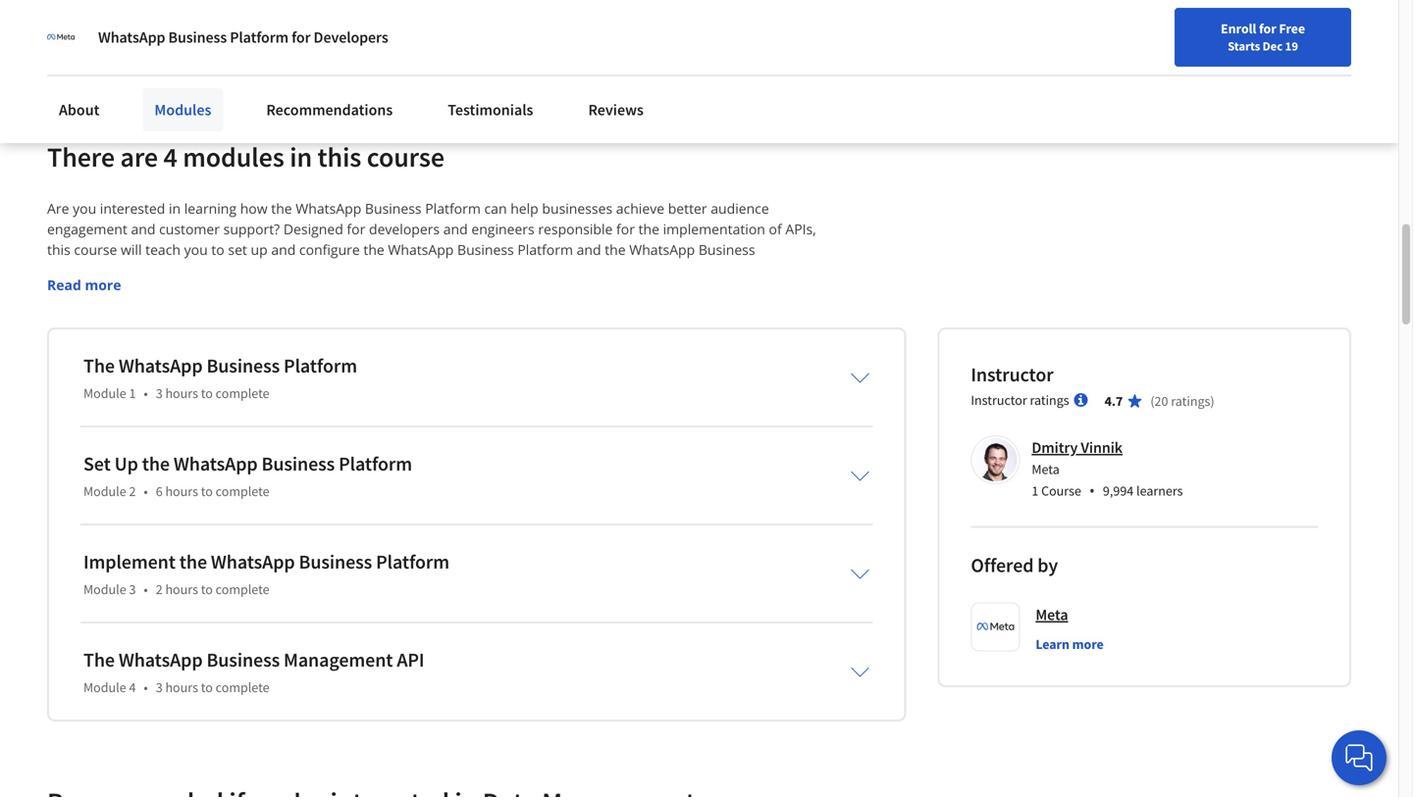 Task type: describe. For each thing, give the bounding box(es) containing it.
learn more
[[1036, 636, 1104, 654]]

the for the whatsapp business platform
[[83, 354, 115, 379]]

19
[[1285, 38, 1298, 54]]

businesses
[[542, 199, 613, 218]]

the for the whatsapp business management api
[[83, 648, 115, 673]]

4.7
[[1105, 393, 1123, 410]]

dmitry vinnik meta 1 course • 9,994 learners
[[1032, 438, 1183, 502]]

1 horizontal spatial course
[[367, 140, 445, 174]]

business inside set up the whatsapp business platform module 2 • 6 hours to complete
[[262, 452, 335, 477]]

engineers
[[471, 220, 535, 239]]

dec
[[1263, 38, 1283, 54]]

by
[[1038, 554, 1058, 578]]

for inside enroll for free starts dec 19
[[1259, 20, 1277, 37]]

read more button
[[47, 275, 121, 296]]

4 inside the whatsapp business management api module 4 • 3 hours to complete
[[129, 679, 136, 697]]

developers
[[369, 220, 440, 239]]

more inside button
[[1072, 636, 1104, 654]]

testimonials
[[448, 100, 533, 120]]

complete inside set up the whatsapp business platform module 2 • 6 hours to complete
[[216, 483, 269, 501]]

the right how
[[271, 199, 292, 218]]

designed
[[283, 220, 343, 239]]

review
[[404, 18, 448, 38]]

this inside 'are you interested in learning how the whatsapp business platform can help businesses achieve better audience engagement and customer support? designed for developers and engineers responsible for the implementation of apis, this course will teach you to set up and configure the whatsapp business platform and the whatsapp business management api. read more'
[[47, 241, 70, 259]]

reviews
[[588, 100, 644, 120]]

• inside the whatsapp business platform module 1 • 3 hours to complete
[[144, 385, 148, 403]]

read
[[47, 276, 81, 295]]

set up the whatsapp business platform module 2 • 6 hours to complete
[[83, 452, 412, 501]]

0 horizontal spatial ratings
[[1030, 392, 1069, 409]]

6
[[156, 483, 163, 501]]

interested
[[100, 199, 165, 218]]

2 inside implement the whatsapp business platform module 3 • 2 hours to complete
[[156, 581, 163, 599]]

and right up
[[271, 241, 296, 259]]

enroll
[[1221, 20, 1257, 37]]

learners
[[1137, 483, 1183, 500]]

2 inside set up the whatsapp business platform module 2 • 6 hours to complete
[[129, 483, 136, 501]]

)
[[1210, 393, 1215, 410]]

modules
[[183, 140, 284, 174]]

recommendations
[[266, 100, 393, 120]]

0 vertical spatial 4
[[163, 140, 177, 174]]

learn
[[1036, 636, 1070, 654]]

the down responsible
[[605, 241, 626, 259]]

testimonials link
[[436, 88, 545, 132]]

it
[[122, 18, 131, 38]]

1 vertical spatial you
[[184, 241, 208, 259]]

1 horizontal spatial this
[[318, 140, 361, 174]]

how
[[240, 199, 268, 218]]

platform inside implement the whatsapp business platform module 3 • 2 hours to complete
[[376, 550, 450, 575]]

support?
[[223, 220, 280, 239]]

3 inside the whatsapp business management api module 4 • 3 hours to complete
[[156, 679, 163, 697]]

in inside 'are you interested in learning how the whatsapp business platform can help businesses achieve better audience engagement and customer support? designed for developers and engineers responsible for the implementation of apis, this course will teach you to set up and configure the whatsapp business platform and the whatsapp business management api. read more'
[[169, 199, 181, 218]]

up
[[251, 241, 268, 259]]

up
[[114, 452, 138, 477]]

meta inside dmitry vinnik meta 1 course • 9,994 learners
[[1032, 461, 1060, 479]]

learning
[[184, 199, 237, 218]]

business inside the whatsapp business platform module 1 • 3 hours to complete
[[207, 354, 280, 379]]

there
[[47, 140, 115, 174]]

platform inside set up the whatsapp business platform module 2 • 6 hours to complete
[[339, 452, 412, 477]]

instructor ratings
[[971, 392, 1069, 409]]

are
[[47, 199, 69, 218]]

module inside set up the whatsapp business platform module 2 • 6 hours to complete
[[83, 483, 126, 501]]

business inside implement the whatsapp business platform module 3 • 2 hours to complete
[[299, 550, 372, 575]]

9,994
[[1103, 483, 1134, 500]]

starts
[[1228, 38, 1260, 54]]

hours inside set up the whatsapp business platform module 2 • 6 hours to complete
[[165, 483, 198, 501]]

free
[[1279, 20, 1305, 37]]

for left developers on the top left
[[292, 27, 311, 47]]

0 horizontal spatial you
[[73, 199, 96, 218]]

performance
[[317, 18, 401, 38]]

share
[[80, 18, 118, 38]]

are you interested in learning how the whatsapp business platform can help businesses achieve better audience engagement and customer support? designed for developers and engineers responsible for the implementation of apis, this course will teach you to set up and configure the whatsapp business platform and the whatsapp business management api. read more
[[47, 199, 820, 295]]

set
[[83, 452, 111, 477]]

share it on social media and in your performance review
[[80, 18, 448, 38]]

better
[[668, 199, 707, 218]]

api
[[397, 648, 424, 673]]

achieve
[[616, 199, 664, 218]]

teach
[[145, 241, 181, 259]]

1 horizontal spatial in
[[268, 18, 281, 38]]

whatsapp inside implement the whatsapp business platform module 3 • 2 hours to complete
[[211, 550, 295, 575]]

complete inside implement the whatsapp business platform module 3 • 2 hours to complete
[[216, 581, 269, 599]]

learn more button
[[1036, 635, 1104, 655]]

• inside dmitry vinnik meta 1 course • 9,994 learners
[[1089, 481, 1095, 502]]

dmitry vinnik link
[[1032, 438, 1123, 458]]

course
[[1041, 483, 1081, 500]]

coursera career certificate image
[[980, 0, 1307, 97]]

( 20 ratings )
[[1151, 393, 1215, 410]]

and down interested on the top left of page
[[131, 220, 155, 239]]

configure
[[299, 241, 360, 259]]

whatsapp business platform for developers
[[98, 27, 388, 47]]

will
[[121, 241, 142, 259]]

about link
[[47, 88, 111, 132]]

coursera image
[[24, 16, 148, 47]]

(
[[1151, 393, 1155, 410]]

to inside the whatsapp business platform module 1 • 3 hours to complete
[[201, 385, 213, 403]]



Task type: locate. For each thing, give the bounding box(es) containing it.
recommendations link
[[255, 88, 405, 132]]

2 instructor from the top
[[971, 392, 1027, 409]]

4 complete from the top
[[216, 679, 269, 697]]

0 horizontal spatial 1
[[129, 385, 136, 403]]

the inside set up the whatsapp business platform module 2 • 6 hours to complete
[[142, 452, 170, 477]]

media
[[195, 18, 237, 38]]

1 horizontal spatial management
[[284, 648, 393, 673]]

in
[[268, 18, 281, 38], [290, 140, 312, 174], [169, 199, 181, 218]]

meta down dmitry
[[1032, 461, 1060, 479]]

1 horizontal spatial ratings
[[1171, 393, 1210, 410]]

course up developers
[[367, 140, 445, 174]]

instructor for instructor
[[971, 363, 1054, 387]]

1 vertical spatial this
[[47, 241, 70, 259]]

vinnik
[[1081, 438, 1123, 458]]

you down customer
[[184, 241, 208, 259]]

in down recommendations
[[290, 140, 312, 174]]

0 vertical spatial course
[[367, 140, 445, 174]]

0 vertical spatial instructor
[[971, 363, 1054, 387]]

the whatsapp business platform module 1 • 3 hours to complete
[[83, 354, 357, 403]]

for
[[1259, 20, 1277, 37], [292, 27, 311, 47], [347, 220, 365, 239], [616, 220, 635, 239]]

• inside implement the whatsapp business platform module 3 • 2 hours to complete
[[144, 581, 148, 599]]

the
[[271, 199, 292, 218], [638, 220, 659, 239], [363, 241, 384, 259], [605, 241, 626, 259], [142, 452, 170, 477], [179, 550, 207, 575]]

whatsapp inside the whatsapp business platform module 1 • 3 hours to complete
[[119, 354, 203, 379]]

0 vertical spatial 1
[[129, 385, 136, 403]]

1 complete from the top
[[216, 385, 269, 403]]

set
[[228, 241, 247, 259]]

whatsapp
[[98, 27, 165, 47], [296, 199, 361, 218], [388, 241, 454, 259], [629, 241, 695, 259], [119, 354, 203, 379], [174, 452, 258, 477], [211, 550, 295, 575], [119, 648, 203, 673]]

0 horizontal spatial 4
[[129, 679, 136, 697]]

management left api
[[284, 648, 393, 673]]

complete inside the whatsapp business management api module 4 • 3 hours to complete
[[216, 679, 269, 697]]

developers
[[314, 27, 388, 47]]

the inside the whatsapp business management api module 4 • 3 hours to complete
[[83, 648, 115, 673]]

whatsapp inside set up the whatsapp business platform module 2 • 6 hours to complete
[[174, 452, 258, 477]]

0 horizontal spatial this
[[47, 241, 70, 259]]

ratings right 20 in the right of the page
[[1171, 393, 1210, 410]]

20
[[1155, 393, 1168, 410]]

None search field
[[280, 12, 604, 52]]

for up configure
[[347, 220, 365, 239]]

3 module from the top
[[83, 581, 126, 599]]

this down engagement
[[47, 241, 70, 259]]

platform inside the whatsapp business platform module 1 • 3 hours to complete
[[284, 354, 357, 379]]

4
[[163, 140, 177, 174], [129, 679, 136, 697]]

the up 6
[[142, 452, 170, 477]]

1 inside the whatsapp business platform module 1 • 3 hours to complete
[[129, 385, 136, 403]]

there are 4 modules in this course
[[47, 140, 445, 174]]

3 inside the whatsapp business platform module 1 • 3 hours to complete
[[156, 385, 163, 403]]

responsible
[[538, 220, 613, 239]]

more inside 'are you interested in learning how the whatsapp business platform can help businesses achieve better audience engagement and customer support? designed for developers and engineers responsible for the implementation of apis, this course will teach you to set up and configure the whatsapp business platform and the whatsapp business management api. read more'
[[85, 276, 121, 295]]

hours
[[165, 385, 198, 403], [165, 483, 198, 501], [165, 581, 198, 599], [165, 679, 198, 697]]

4 module from the top
[[83, 679, 126, 697]]

1 left course
[[1032, 483, 1039, 500]]

hours inside the whatsapp business platform module 1 • 3 hours to complete
[[165, 385, 198, 403]]

1 vertical spatial more
[[1072, 636, 1104, 654]]

modules
[[154, 100, 211, 120]]

to inside set up the whatsapp business platform module 2 • 6 hours to complete
[[201, 483, 213, 501]]

module inside the whatsapp business platform module 1 • 3 hours to complete
[[83, 385, 126, 403]]

offered
[[971, 554, 1034, 578]]

modules link
[[143, 88, 223, 132]]

2 left 6
[[129, 483, 136, 501]]

the down developers
[[363, 241, 384, 259]]

dmitry
[[1032, 438, 1078, 458]]

course down engagement
[[74, 241, 117, 259]]

0 vertical spatial 3
[[156, 385, 163, 403]]

1 the from the top
[[83, 354, 115, 379]]

hours inside implement the whatsapp business platform module 3 • 2 hours to complete
[[165, 581, 198, 599]]

hours inside the whatsapp business management api module 4 • 3 hours to complete
[[165, 679, 198, 697]]

0 horizontal spatial management
[[47, 261, 132, 280]]

chat with us image
[[1344, 743, 1375, 774]]

ratings
[[1030, 392, 1069, 409], [1171, 393, 1210, 410]]

are
[[120, 140, 158, 174]]

1 vertical spatial 2
[[156, 581, 163, 599]]

menu item
[[1044, 20, 1171, 83]]

0 vertical spatial more
[[85, 276, 121, 295]]

1 horizontal spatial 2
[[156, 581, 163, 599]]

the right implement
[[179, 550, 207, 575]]

instructor
[[971, 363, 1054, 387], [971, 392, 1027, 409]]

about
[[59, 100, 100, 120]]

your
[[284, 18, 313, 38]]

the whatsapp business management api module 4 • 3 hours to complete
[[83, 648, 424, 697]]

2 hours from the top
[[165, 483, 198, 501]]

business
[[168, 27, 227, 47], [365, 199, 422, 218], [457, 241, 514, 259], [699, 241, 755, 259], [207, 354, 280, 379], [262, 452, 335, 477], [299, 550, 372, 575], [207, 648, 280, 673]]

can
[[484, 199, 507, 218]]

to inside implement the whatsapp business platform module 3 • 2 hours to complete
[[201, 581, 213, 599]]

2 complete from the top
[[216, 483, 269, 501]]

customer
[[159, 220, 220, 239]]

0 horizontal spatial 2
[[129, 483, 136, 501]]

instructor up dmitry vinnik icon
[[971, 392, 1027, 409]]

implementation
[[663, 220, 765, 239]]

in up customer
[[169, 199, 181, 218]]

the inside the whatsapp business platform module 1 • 3 hours to complete
[[83, 354, 115, 379]]

audience
[[711, 199, 769, 218]]

the inside implement the whatsapp business platform module 3 • 2 hours to complete
[[179, 550, 207, 575]]

• inside the whatsapp business management api module 4 • 3 hours to complete
[[144, 679, 148, 697]]

platform
[[230, 27, 289, 47], [425, 199, 481, 218], [518, 241, 573, 259], [284, 354, 357, 379], [339, 452, 412, 477], [376, 550, 450, 575]]

1
[[129, 385, 136, 403], [1032, 483, 1039, 500]]

to inside 'are you interested in learning how the whatsapp business platform can help businesses achieve better audience engagement and customer support? designed for developers and engineers responsible for the implementation of apis, this course will teach you to set up and configure the whatsapp business platform and the whatsapp business management api. read more'
[[211, 241, 225, 259]]

0 vertical spatial meta
[[1032, 461, 1060, 479]]

implement
[[83, 550, 176, 575]]

1 vertical spatial 4
[[129, 679, 136, 697]]

1 up up
[[129, 385, 136, 403]]

0 vertical spatial the
[[83, 354, 115, 379]]

whatsapp inside the whatsapp business management api module 4 • 3 hours to complete
[[119, 648, 203, 673]]

management inside the whatsapp business management api module 4 • 3 hours to complete
[[284, 648, 393, 673]]

1 vertical spatial 1
[[1032, 483, 1039, 500]]

course
[[367, 140, 445, 174], [74, 241, 117, 259]]

meta
[[1032, 461, 1060, 479], [1036, 606, 1068, 625]]

1 module from the top
[[83, 385, 126, 403]]

implement the whatsapp business platform module 3 • 2 hours to complete
[[83, 550, 450, 599]]

in left your
[[268, 18, 281, 38]]

business inside the whatsapp business management api module 4 • 3 hours to complete
[[207, 648, 280, 673]]

2 vertical spatial in
[[169, 199, 181, 218]]

0 vertical spatial you
[[73, 199, 96, 218]]

meta image
[[47, 24, 75, 51]]

• inside set up the whatsapp business platform module 2 • 6 hours to complete
[[144, 483, 148, 501]]

•
[[144, 385, 148, 403], [1089, 481, 1095, 502], [144, 483, 148, 501], [144, 581, 148, 599], [144, 679, 148, 697]]

to inside the whatsapp business management api module 4 • 3 hours to complete
[[201, 679, 213, 697]]

social
[[154, 18, 192, 38]]

2 down implement
[[156, 581, 163, 599]]

1 vertical spatial the
[[83, 648, 115, 673]]

more right learn
[[1072, 636, 1104, 654]]

1 vertical spatial management
[[284, 648, 393, 673]]

the down achieve
[[638, 220, 659, 239]]

you up engagement
[[73, 199, 96, 218]]

for down achieve
[[616, 220, 635, 239]]

complete
[[216, 385, 269, 403], [216, 483, 269, 501], [216, 581, 269, 599], [216, 679, 269, 697]]

meta up learn
[[1036, 606, 1068, 625]]

module
[[83, 385, 126, 403], [83, 483, 126, 501], [83, 581, 126, 599], [83, 679, 126, 697]]

1 vertical spatial 3
[[129, 581, 136, 599]]

and down responsible
[[577, 241, 601, 259]]

1 vertical spatial in
[[290, 140, 312, 174]]

and left engineers
[[443, 220, 468, 239]]

module inside the whatsapp business management api module 4 • 3 hours to complete
[[83, 679, 126, 697]]

1 inside dmitry vinnik meta 1 course • 9,994 learners
[[1032, 483, 1039, 500]]

on
[[134, 18, 151, 38]]

module inside implement the whatsapp business platform module 3 • 2 hours to complete
[[83, 581, 126, 599]]

course inside 'are you interested in learning how the whatsapp business platform can help businesses achieve better audience engagement and customer support? designed for developers and engineers responsible for the implementation of apis, this course will teach you to set up and configure the whatsapp business platform and the whatsapp business management api. read more'
[[74, 241, 117, 259]]

and
[[240, 18, 265, 38], [131, 220, 155, 239], [443, 220, 468, 239], [271, 241, 296, 259], [577, 241, 601, 259]]

the
[[83, 354, 115, 379], [83, 648, 115, 673]]

management down engagement
[[47, 261, 132, 280]]

1 vertical spatial instructor
[[971, 392, 1027, 409]]

1 horizontal spatial more
[[1072, 636, 1104, 654]]

0 vertical spatial in
[[268, 18, 281, 38]]

3 hours from the top
[[165, 581, 198, 599]]

meta link
[[1036, 603, 1068, 627]]

3 complete from the top
[[216, 581, 269, 599]]

2 horizontal spatial in
[[290, 140, 312, 174]]

4 hours from the top
[[165, 679, 198, 697]]

management inside 'are you interested in learning how the whatsapp business platform can help businesses achieve better audience engagement and customer support? designed for developers and engineers responsible for the implementation of apis, this course will teach you to set up and configure the whatsapp business platform and the whatsapp business management api. read more'
[[47, 261, 132, 280]]

api.
[[136, 261, 160, 280]]

to
[[211, 241, 225, 259], [201, 385, 213, 403], [201, 483, 213, 501], [201, 581, 213, 599], [201, 679, 213, 697]]

this down recommendations link
[[318, 140, 361, 174]]

this
[[318, 140, 361, 174], [47, 241, 70, 259]]

1 horizontal spatial 1
[[1032, 483, 1039, 500]]

0 vertical spatial management
[[47, 261, 132, 280]]

instructor up instructor ratings on the right of the page
[[971, 363, 1054, 387]]

0 horizontal spatial course
[[74, 241, 117, 259]]

for up dec
[[1259, 20, 1277, 37]]

3 inside implement the whatsapp business platform module 3 • 2 hours to complete
[[129, 581, 136, 599]]

reviews link
[[577, 88, 656, 132]]

engagement
[[47, 220, 127, 239]]

0 vertical spatial 2
[[129, 483, 136, 501]]

0 horizontal spatial more
[[85, 276, 121, 295]]

0 horizontal spatial in
[[169, 199, 181, 218]]

1 vertical spatial course
[[74, 241, 117, 259]]

and right media
[[240, 18, 265, 38]]

1 instructor from the top
[[971, 363, 1054, 387]]

1 horizontal spatial you
[[184, 241, 208, 259]]

3
[[156, 385, 163, 403], [129, 581, 136, 599], [156, 679, 163, 697]]

complete inside the whatsapp business platform module 1 • 3 hours to complete
[[216, 385, 269, 403]]

more right read
[[85, 276, 121, 295]]

2 module from the top
[[83, 483, 126, 501]]

2 the from the top
[[83, 648, 115, 673]]

1 hours from the top
[[165, 385, 198, 403]]

help
[[511, 199, 539, 218]]

of
[[769, 220, 782, 239]]

1 horizontal spatial 4
[[163, 140, 177, 174]]

enroll for free starts dec 19
[[1221, 20, 1305, 54]]

ratings up dmitry
[[1030, 392, 1069, 409]]

offered by
[[971, 554, 1058, 578]]

apis,
[[785, 220, 816, 239]]

2 vertical spatial 3
[[156, 679, 163, 697]]

0 vertical spatial this
[[318, 140, 361, 174]]

1 vertical spatial meta
[[1036, 606, 1068, 625]]

dmitry vinnik image
[[974, 439, 1017, 482]]

instructor for instructor ratings
[[971, 392, 1027, 409]]



Task type: vqa. For each thing, say whether or not it's contained in the screenshot.
the bottom 2
yes



